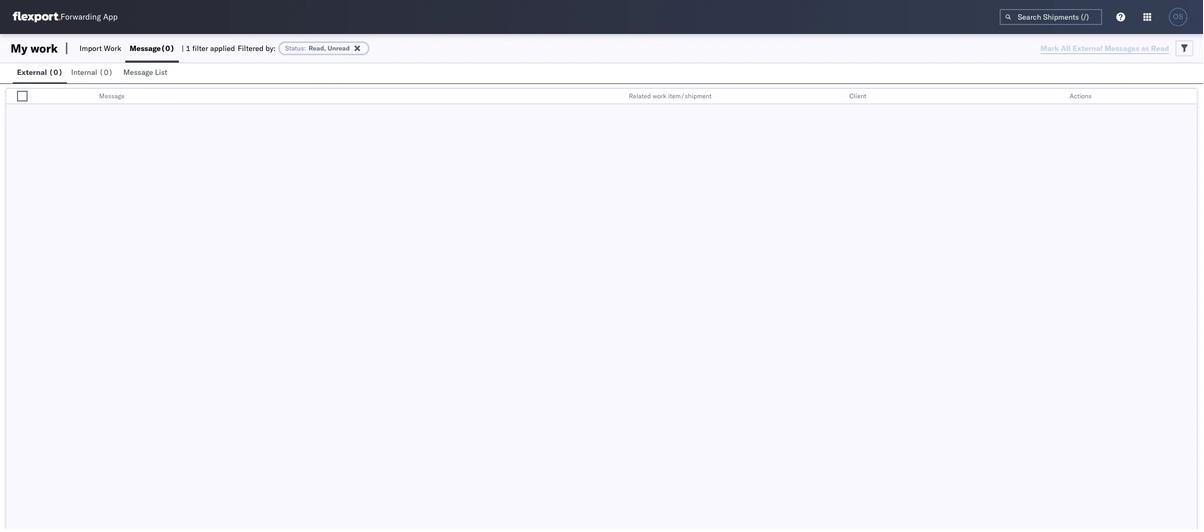 Task type: vqa. For each thing, say whether or not it's contained in the screenshot.
Related work
yes



Task type: describe. For each thing, give the bounding box(es) containing it.
os
[[1174, 13, 1184, 21]]

forwarding
[[61, 12, 101, 22]]

1
[[186, 44, 191, 53]]

external (0)
[[17, 67, 63, 77]]

status : read, unread
[[285, 44, 350, 52]]

import work button
[[75, 34, 126, 63]]

import
[[80, 44, 102, 53]]

internal
[[71, 67, 97, 77]]

app
[[103, 12, 118, 22]]

resize handle column header for client
[[1052, 89, 1065, 105]]

Search Shipments (/) text field
[[1000, 9, 1103, 25]]

os button
[[1167, 5, 1191, 29]]

by:
[[266, 44, 276, 53]]

(0) for external (0)
[[49, 67, 63, 77]]

filter
[[192, 44, 208, 53]]

2 vertical spatial message
[[99, 92, 125, 100]]

related
[[629, 92, 651, 100]]

work
[[104, 44, 121, 53]]

internal (0)
[[71, 67, 113, 77]]

resize handle column header for related work item/shipment
[[832, 89, 844, 105]]

status
[[285, 44, 304, 52]]

work for my
[[30, 41, 58, 56]]

related work item/shipment
[[629, 92, 712, 100]]

| 1 filter applied filtered by:
[[182, 44, 276, 53]]

resize handle column header for actions
[[1185, 89, 1197, 105]]

message list
[[123, 67, 167, 77]]

actions
[[1070, 92, 1092, 100]]



Task type: locate. For each thing, give the bounding box(es) containing it.
resize handle column header for message
[[611, 89, 624, 105]]

message left the list
[[123, 67, 153, 77]]

forwarding app link
[[13, 12, 118, 22]]

message up the message list
[[130, 44, 161, 53]]

1 resize handle column header from the left
[[60, 89, 73, 105]]

message list button
[[119, 63, 174, 83]]

work
[[30, 41, 58, 56], [653, 92, 667, 100]]

import work
[[80, 44, 121, 53]]

my
[[11, 41, 28, 56]]

2 horizontal spatial (0)
[[161, 44, 175, 53]]

:
[[304, 44, 306, 52]]

work right related
[[653, 92, 667, 100]]

message for list
[[123, 67, 153, 77]]

(0) for internal (0)
[[99, 67, 113, 77]]

list
[[155, 67, 167, 77]]

None checkbox
[[17, 91, 28, 101]]

3 resize handle column header from the left
[[832, 89, 844, 105]]

external
[[17, 67, 47, 77]]

message down internal (0) button
[[99, 92, 125, 100]]

client
[[850, 92, 867, 100]]

5 resize handle column header from the left
[[1185, 89, 1197, 105]]

work for related
[[653, 92, 667, 100]]

message for (0)
[[130, 44, 161, 53]]

message (0)
[[130, 44, 175, 53]]

1 vertical spatial message
[[123, 67, 153, 77]]

external (0) button
[[13, 63, 67, 83]]

1 vertical spatial work
[[653, 92, 667, 100]]

filtered
[[238, 44, 264, 53]]

2 resize handle column header from the left
[[611, 89, 624, 105]]

(0) right the external
[[49, 67, 63, 77]]

resize handle column header
[[60, 89, 73, 105], [611, 89, 624, 105], [832, 89, 844, 105], [1052, 89, 1065, 105], [1185, 89, 1197, 105]]

0 vertical spatial message
[[130, 44, 161, 53]]

(0) inside external (0) button
[[49, 67, 63, 77]]

internal (0) button
[[67, 63, 119, 83]]

1 horizontal spatial work
[[653, 92, 667, 100]]

1 horizontal spatial (0)
[[99, 67, 113, 77]]

flexport. image
[[13, 12, 61, 22]]

applied
[[210, 44, 235, 53]]

item/shipment
[[669, 92, 712, 100]]

0 vertical spatial work
[[30, 41, 58, 56]]

unread
[[328, 44, 350, 52]]

0 horizontal spatial (0)
[[49, 67, 63, 77]]

4 resize handle column header from the left
[[1052, 89, 1065, 105]]

read,
[[309, 44, 326, 52]]

message
[[130, 44, 161, 53], [123, 67, 153, 77], [99, 92, 125, 100]]

(0) for message (0)
[[161, 44, 175, 53]]

|
[[182, 44, 184, 53]]

(0) right internal
[[99, 67, 113, 77]]

forwarding app
[[61, 12, 118, 22]]

(0)
[[161, 44, 175, 53], [49, 67, 63, 77], [99, 67, 113, 77]]

0 horizontal spatial work
[[30, 41, 58, 56]]

work up external (0)
[[30, 41, 58, 56]]

message inside button
[[123, 67, 153, 77]]

my work
[[11, 41, 58, 56]]

(0) inside internal (0) button
[[99, 67, 113, 77]]

(0) left |
[[161, 44, 175, 53]]



